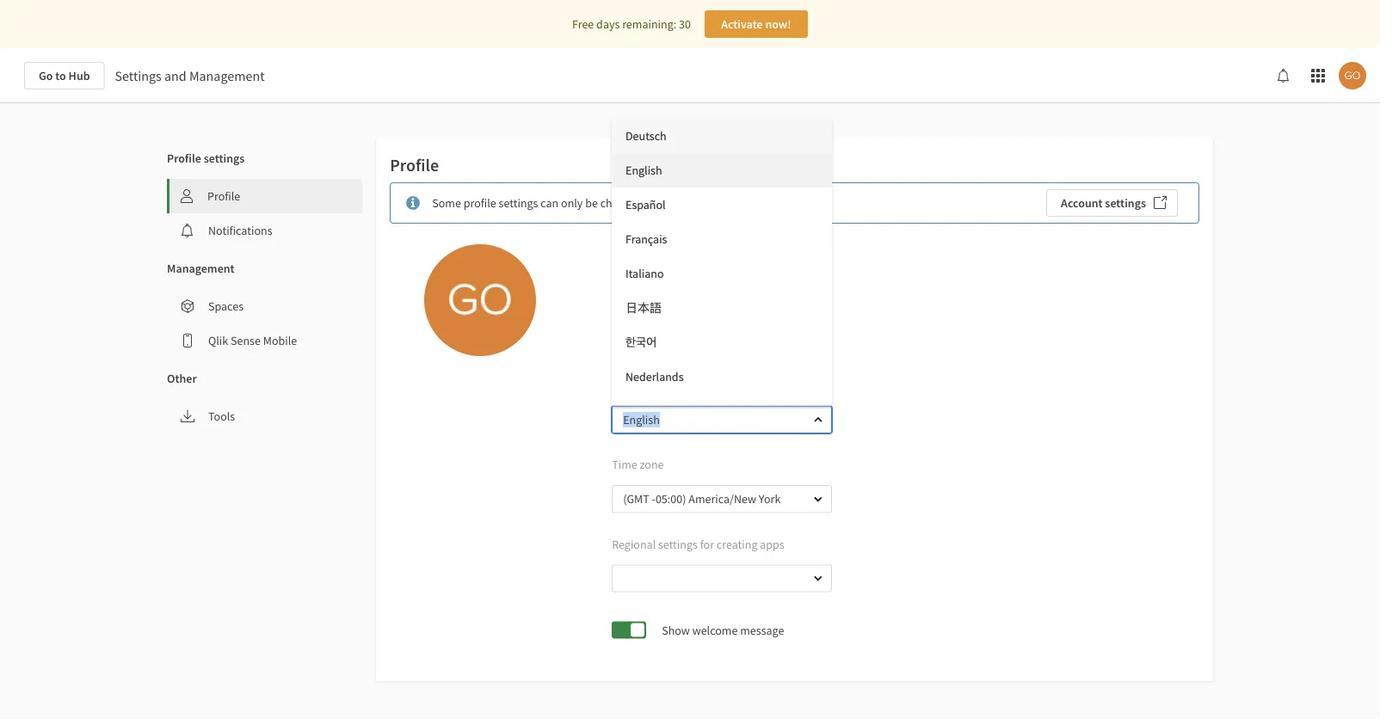 Task type: locate. For each thing, give the bounding box(es) containing it.
spaces
[[208, 299, 244, 314]]

go
[[39, 68, 53, 83]]

qlik
[[208, 333, 228, 349]]

list box containing deutsch
[[612, 118, 832, 428]]

profile
[[167, 151, 201, 166], [390, 154, 439, 176], [207, 188, 240, 204]]

nederlands
[[626, 369, 684, 384]]

some
[[432, 195, 461, 211]]

profile up 'some'
[[390, 154, 439, 176]]

language
[[662, 378, 708, 393]]

close image
[[813, 415, 824, 425]]

한국어
[[626, 334, 657, 350]]

tools link
[[167, 399, 362, 434]]

free days remaining: 30
[[572, 16, 691, 32]]

remaining:
[[622, 16, 677, 32]]

qlik sense mobile
[[208, 333, 297, 349]]

management right and
[[189, 67, 265, 84]]

profile up notifications
[[207, 188, 240, 204]]

settings for profile settings
[[204, 151, 245, 166]]

changed
[[600, 195, 644, 211]]

None text field
[[614, 485, 799, 513], [614, 565, 799, 592], [614, 485, 799, 513], [614, 565, 799, 592]]

account
[[683, 195, 724, 211], [1061, 195, 1103, 211]]

english
[[626, 162, 662, 178]]

to
[[55, 68, 66, 83]]

None text field
[[614, 406, 799, 434]]

sense
[[231, 333, 261, 349]]

settings for regional settings for creating apps
[[658, 536, 698, 552]]

apps
[[760, 536, 785, 552]]

1 horizontal spatial account
[[1061, 195, 1103, 211]]

show welcome message
[[662, 622, 784, 638]]

and
[[164, 67, 186, 84]]

open image
[[813, 494, 824, 504]]

notifications link
[[167, 213, 362, 248]]

mobile
[[263, 333, 297, 349]]

日本語
[[626, 300, 662, 315]]

notifications
[[208, 223, 272, 238]]

alert
[[390, 182, 1200, 224]]

now!
[[765, 16, 791, 32]]

management
[[189, 67, 265, 84], [167, 261, 235, 276]]

account settings link
[[1046, 189, 1178, 217]]

be
[[585, 195, 598, 211]]

0 horizontal spatial account
[[683, 195, 724, 211]]

time zone
[[612, 457, 664, 473]]

orlando
[[640, 270, 685, 287]]

orlandogary85@gmail.com
[[612, 336, 768, 353]]

profile down settings and management
[[167, 151, 201, 166]]

activate
[[721, 16, 763, 32]]

regional
[[612, 536, 656, 552]]

for
[[700, 536, 714, 552]]

welcome
[[692, 622, 738, 638]]

2 account from the left
[[1061, 195, 1103, 211]]

creating
[[717, 536, 758, 552]]

qlik sense mobile link
[[167, 324, 362, 358]]

list box
[[612, 118, 832, 428]]

profile link
[[170, 179, 362, 213]]

some profile settings can only be changed in your account settings.
[[432, 195, 769, 211]]

gary orlando image
[[424, 244, 536, 356]]

settings
[[204, 151, 245, 166], [499, 195, 538, 211], [1105, 195, 1146, 211], [658, 536, 698, 552]]

español
[[626, 197, 666, 212]]

time
[[612, 457, 637, 473]]

tools
[[208, 409, 235, 424]]

days
[[596, 16, 620, 32]]

management up spaces at left top
[[167, 261, 235, 276]]

go to hub
[[39, 68, 90, 83]]



Task type: describe. For each thing, give the bounding box(es) containing it.
profile settings
[[167, 151, 245, 166]]

email
[[612, 312, 640, 328]]

settings
[[115, 67, 162, 84]]

preferred language
[[612, 378, 708, 393]]

italiano
[[626, 266, 664, 281]]

your
[[658, 195, 681, 211]]

name
[[612, 247, 642, 262]]

alert containing some profile settings can only be changed in your account settings.
[[390, 182, 1200, 224]]

français
[[626, 231, 667, 247]]

free
[[572, 16, 594, 32]]

settings.
[[726, 195, 769, 211]]

gary
[[612, 270, 637, 287]]

only
[[561, 195, 583, 211]]

30
[[679, 16, 691, 32]]

1 account from the left
[[683, 195, 724, 211]]

email orlandogary85@gmail.com
[[612, 312, 768, 353]]

0 vertical spatial management
[[189, 67, 265, 84]]

1 vertical spatial management
[[167, 261, 235, 276]]

open image
[[813, 573, 824, 584]]

spaces link
[[167, 289, 362, 324]]

activate now!
[[721, 16, 791, 32]]

2 horizontal spatial profile
[[390, 154, 439, 176]]

message
[[740, 622, 784, 638]]

profile
[[464, 195, 496, 211]]

preferred
[[612, 378, 659, 393]]

settings and management
[[115, 67, 265, 84]]

polski
[[626, 403, 656, 419]]

activate now! link
[[705, 10, 808, 38]]

zone
[[640, 457, 664, 473]]

in
[[646, 195, 656, 211]]

settings for account settings
[[1105, 195, 1146, 211]]

name gary orlando
[[612, 247, 685, 287]]

other
[[167, 371, 197, 386]]

gary orlando image
[[1339, 62, 1366, 89]]

1 horizontal spatial profile
[[207, 188, 240, 204]]

hub
[[68, 68, 90, 83]]

account settings
[[1061, 195, 1146, 211]]

deutsch
[[626, 128, 667, 143]]

can
[[541, 195, 559, 211]]

go to hub link
[[24, 62, 105, 89]]

show
[[662, 622, 690, 638]]

regional settings for creating apps
[[612, 536, 785, 552]]

0 horizontal spatial profile
[[167, 151, 201, 166]]



